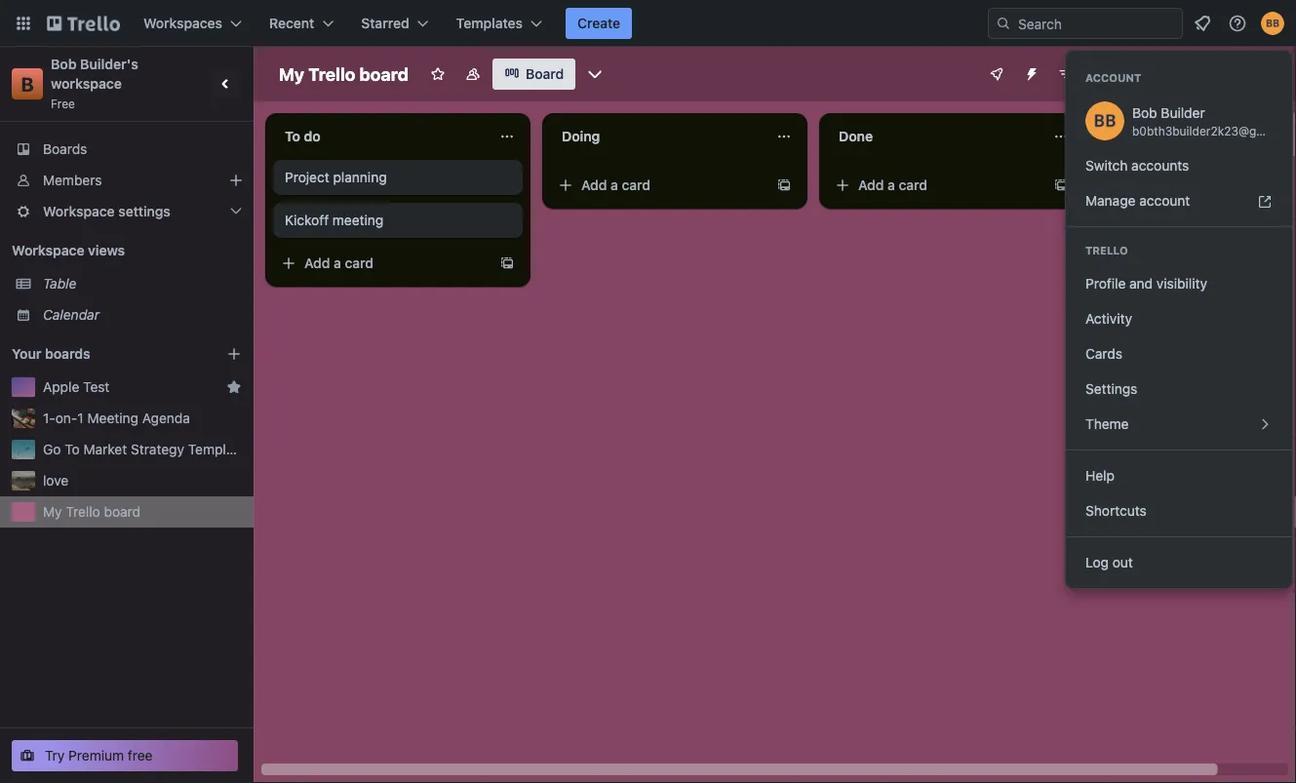 Task type: describe. For each thing, give the bounding box(es) containing it.
b0bth3builder2k23@gmail.com
[[1133, 124, 1297, 138]]

your
[[12, 346, 41, 362]]

add a card for to do
[[304, 255, 374, 271]]

recent button
[[258, 8, 346, 39]]

settings
[[1086, 381, 1138, 397]]

go to market strategy template link
[[43, 440, 246, 460]]

log out button
[[1066, 545, 1293, 581]]

planning
[[333, 169, 387, 185]]

add another list
[[1132, 126, 1234, 142]]

views
[[88, 242, 125, 259]]

workspace settings button
[[0, 196, 254, 227]]

create button
[[566, 8, 632, 39]]

your boards
[[12, 346, 90, 362]]

apple test link
[[43, 378, 219, 397]]

kickoff meeting
[[285, 212, 384, 228]]

switch accounts link
[[1066, 148, 1293, 183]]

0 horizontal spatial my trello board
[[43, 504, 141, 520]]

theme button
[[1066, 407, 1293, 442]]

profile and visibility
[[1086, 276, 1208, 292]]

project planning link
[[285, 168, 511, 187]]

bob for workspace
[[51, 56, 77, 72]]

add for middle add a card button
[[581, 177, 607, 193]]

on-
[[55, 410, 77, 426]]

project planning
[[285, 169, 387, 185]]

help link
[[1066, 459, 1293, 494]]

test
[[83, 379, 110, 395]]

settings link
[[1066, 372, 1293, 407]]

help
[[1086, 468, 1115, 484]]

activity
[[1086, 311, 1133, 327]]

1
[[77, 410, 84, 426]]

add for add another list button
[[1132, 126, 1158, 142]]

0 notifications image
[[1191, 12, 1215, 35]]

settings
[[118, 203, 171, 220]]

board link
[[493, 59, 576, 90]]

trello inside my trello board link
[[66, 504, 100, 520]]

project
[[285, 169, 330, 185]]

members link
[[0, 165, 254, 196]]

go to market strategy template
[[43, 441, 246, 458]]

try premium free button
[[12, 741, 238, 772]]

add board image
[[226, 346, 242, 362]]

Doing text field
[[550, 121, 765, 152]]

add another list button
[[1097, 113, 1297, 156]]

0 vertical spatial bob builder (bobbuilder40) image
[[1262, 12, 1285, 35]]

1 vertical spatial my
[[43, 504, 62, 520]]

trello inside "board name" text box
[[309, 63, 356, 84]]

go
[[43, 441, 61, 458]]

boards link
[[0, 134, 254, 165]]

calendar
[[43, 307, 100, 323]]

shortcuts
[[1086, 503, 1147, 519]]

a for to do
[[334, 255, 341, 271]]

to do
[[285, 128, 321, 144]]

switch accounts
[[1086, 158, 1190, 174]]

table link
[[43, 274, 242, 294]]

manage
[[1086, 193, 1136, 209]]

workspace
[[51, 76, 122, 92]]

recent
[[269, 15, 314, 31]]

workspaces button
[[132, 8, 254, 39]]

manage account
[[1086, 193, 1191, 209]]

list
[[1215, 126, 1234, 142]]

back to home image
[[47, 8, 120, 39]]

create from template… image
[[1054, 178, 1069, 193]]

starred
[[361, 15, 409, 31]]

workspaces
[[143, 15, 222, 31]]

try
[[45, 748, 65, 764]]

1-on-1 meeting agenda
[[43, 410, 190, 426]]

premium
[[68, 748, 124, 764]]

1 horizontal spatial card
[[622, 177, 651, 193]]

meeting
[[333, 212, 384, 228]]

b
[[21, 72, 34, 95]]

filters button
[[1052, 59, 1127, 90]]

switch
[[1086, 158, 1128, 174]]

boards
[[45, 346, 90, 362]]

theme
[[1086, 416, 1129, 432]]

manage account link
[[1066, 183, 1293, 219]]

cards
[[1086, 346, 1123, 362]]

profile and visibility link
[[1066, 266, 1293, 301]]

accounts
[[1132, 158, 1190, 174]]

shortcuts button
[[1066, 494, 1293, 529]]

account
[[1086, 72, 1142, 84]]

kickoff meeting link
[[285, 211, 511, 230]]

workspace for workspace views
[[12, 242, 84, 259]]

members
[[43, 172, 102, 188]]



Task type: locate. For each thing, give the bounding box(es) containing it.
my trello board inside "board name" text box
[[279, 63, 409, 84]]

templates button
[[445, 8, 554, 39]]

free
[[128, 748, 153, 764]]

2 vertical spatial trello
[[66, 504, 100, 520]]

workspace inside dropdown button
[[43, 203, 115, 220]]

1 horizontal spatial bob builder (bobbuilder40) image
[[1262, 12, 1285, 35]]

activity link
[[1066, 301, 1293, 337]]

starred button
[[350, 8, 441, 39]]

bob builder (bobbuilder40) image down account
[[1086, 101, 1125, 140]]

cards link
[[1066, 337, 1293, 372]]

bob inside 'bob builder b0bth3builder2k23@gmail.com'
[[1133, 105, 1158, 121]]

card
[[622, 177, 651, 193], [899, 177, 928, 193], [345, 255, 374, 271]]

add for to do add a card button
[[304, 255, 330, 271]]

profile
[[1086, 276, 1126, 292]]

my trello board down starred
[[279, 63, 409, 84]]

Search field
[[1012, 9, 1183, 38]]

my
[[279, 63, 305, 84], [43, 504, 62, 520]]

1 vertical spatial my trello board
[[43, 504, 141, 520]]

workspace up table
[[12, 242, 84, 259]]

add down kickoff
[[304, 255, 330, 271]]

my trello board link
[[43, 502, 242, 522]]

to inside "text field"
[[285, 128, 301, 144]]

0 horizontal spatial bob builder (bobbuilder40) image
[[1086, 101, 1125, 140]]

1 vertical spatial bob builder (bobbuilder40) image
[[1086, 101, 1125, 140]]

open information menu image
[[1228, 14, 1248, 33]]

templates
[[456, 15, 523, 31]]

done
[[839, 128, 873, 144]]

0 horizontal spatial to
[[65, 441, 80, 458]]

customize views image
[[586, 64, 605, 84]]

Done text field
[[827, 121, 1042, 152]]

add a card button for to do
[[273, 248, 492, 279]]

0 vertical spatial to
[[285, 128, 301, 144]]

account
[[1140, 193, 1191, 209]]

bob builder (bobbuilder40) image
[[1262, 12, 1285, 35], [1086, 101, 1125, 140]]

calendar link
[[43, 305, 242, 325]]

0 vertical spatial create from template… image
[[777, 178, 792, 193]]

board
[[526, 66, 564, 82]]

0 vertical spatial my trello board
[[279, 63, 409, 84]]

my inside "board name" text box
[[279, 63, 305, 84]]

bob builder b0bth3builder2k23@gmail.com
[[1133, 105, 1297, 138]]

1-
[[43, 410, 55, 426]]

0 horizontal spatial my
[[43, 504, 62, 520]]

add for done add a card button
[[859, 177, 884, 193]]

board down the love link
[[104, 504, 141, 520]]

template
[[188, 441, 246, 458]]

board
[[360, 63, 409, 84], [104, 504, 141, 520]]

bob up 'workspace'
[[51, 56, 77, 72]]

bob inside "bob builder's workspace free"
[[51, 56, 77, 72]]

0 vertical spatial bob
[[51, 56, 77, 72]]

to right go
[[65, 441, 80, 458]]

0 vertical spatial my
[[279, 63, 305, 84]]

0 horizontal spatial card
[[345, 255, 374, 271]]

search image
[[996, 16, 1012, 31]]

2 horizontal spatial a
[[888, 177, 896, 193]]

board down starred
[[360, 63, 409, 84]]

add a card down doing
[[581, 177, 651, 193]]

add a card
[[581, 177, 651, 193], [859, 177, 928, 193], [304, 255, 374, 271]]

workspace down members
[[43, 203, 115, 220]]

primary element
[[0, 0, 1297, 47]]

workspace visible image
[[465, 66, 481, 82]]

starred icon image
[[226, 380, 242, 395]]

apple
[[43, 379, 79, 395]]

0 horizontal spatial add a card
[[304, 255, 374, 271]]

log out
[[1086, 555, 1134, 571]]

workspace
[[43, 203, 115, 220], [12, 242, 84, 259]]

bob builder's workspace free
[[51, 56, 142, 110]]

0 vertical spatial board
[[360, 63, 409, 84]]

add a card button for done
[[827, 170, 1046, 201]]

bob left builder
[[1133, 105, 1158, 121]]

filters
[[1081, 66, 1121, 82]]

2 horizontal spatial trello
[[1086, 244, 1129, 257]]

1 horizontal spatial trello
[[309, 63, 356, 84]]

1 horizontal spatial my trello board
[[279, 63, 409, 84]]

add down done
[[859, 177, 884, 193]]

your boards with 5 items element
[[12, 342, 197, 366]]

0 vertical spatial workspace
[[43, 203, 115, 220]]

card for done
[[899, 177, 928, 193]]

table
[[43, 276, 77, 292]]

bob builder's workspace link
[[51, 56, 142, 92]]

1 horizontal spatial create from template… image
[[777, 178, 792, 193]]

another
[[1161, 126, 1211, 142]]

0 vertical spatial trello
[[309, 63, 356, 84]]

1 vertical spatial board
[[104, 504, 141, 520]]

power ups image
[[989, 66, 1005, 82]]

1 vertical spatial trello
[[1086, 244, 1129, 257]]

To do text field
[[273, 121, 488, 152]]

1-on-1 meeting agenda link
[[43, 409, 242, 428]]

card down meeting
[[345, 255, 374, 271]]

workspace navigation collapse icon image
[[213, 70, 240, 98]]

to
[[285, 128, 301, 144], [65, 441, 80, 458]]

trello up profile
[[1086, 244, 1129, 257]]

meeting
[[87, 410, 138, 426]]

Board name text field
[[269, 59, 419, 90]]

trello
[[309, 63, 356, 84], [1086, 244, 1129, 257], [66, 504, 100, 520]]

my trello board down love
[[43, 504, 141, 520]]

trello down recent dropdown button
[[309, 63, 356, 84]]

1 horizontal spatial a
[[611, 177, 618, 193]]

0 horizontal spatial add a card button
[[273, 248, 492, 279]]

add a card down 'kickoff meeting'
[[304, 255, 374, 271]]

workspace settings
[[43, 203, 171, 220]]

a down doing text box at the top
[[611, 177, 618, 193]]

add a card for done
[[859, 177, 928, 193]]

1 vertical spatial to
[[65, 441, 80, 458]]

1 horizontal spatial board
[[360, 63, 409, 84]]

workspace for workspace settings
[[43, 203, 115, 220]]

bob builder (bobbuilder40) image right open information menu image
[[1262, 12, 1285, 35]]

try premium free
[[45, 748, 153, 764]]

market
[[83, 441, 127, 458]]

1 horizontal spatial to
[[285, 128, 301, 144]]

1 horizontal spatial my
[[279, 63, 305, 84]]

agenda
[[142, 410, 190, 426]]

2 horizontal spatial add a card button
[[827, 170, 1046, 201]]

a for done
[[888, 177, 896, 193]]

0 horizontal spatial bob
[[51, 56, 77, 72]]

card down doing text box at the top
[[622, 177, 651, 193]]

0 horizontal spatial create from template… image
[[500, 256, 515, 271]]

strategy
[[131, 441, 184, 458]]

0 horizontal spatial a
[[334, 255, 341, 271]]

a down done text box
[[888, 177, 896, 193]]

trello down love
[[66, 504, 100, 520]]

workspace views
[[12, 242, 125, 259]]

1 vertical spatial create from template… image
[[500, 256, 515, 271]]

1 horizontal spatial bob
[[1133, 105, 1158, 121]]

bob for b0bth3builder2k23@gmail.com
[[1133, 105, 1158, 121]]

create from template… image
[[777, 178, 792, 193], [500, 256, 515, 271]]

0 horizontal spatial board
[[104, 504, 141, 520]]

a down 'kickoff meeting'
[[334, 255, 341, 271]]

add down doing
[[581, 177, 607, 193]]

kickoff
[[285, 212, 329, 228]]

0 horizontal spatial trello
[[66, 504, 100, 520]]

star or unstar board image
[[430, 66, 446, 82]]

bob builder (bobbuilder40) image
[[1141, 60, 1169, 88]]

card down done text box
[[899, 177, 928, 193]]

1 horizontal spatial add a card
[[581, 177, 651, 193]]

love link
[[43, 471, 242, 491]]

apple test
[[43, 379, 110, 395]]

my down the recent
[[279, 63, 305, 84]]

1 vertical spatial bob
[[1133, 105, 1158, 121]]

free
[[51, 97, 75, 110]]

card for to do
[[345, 255, 374, 271]]

2 horizontal spatial card
[[899, 177, 928, 193]]

add
[[1132, 126, 1158, 142], [581, 177, 607, 193], [859, 177, 884, 193], [304, 255, 330, 271]]

boards
[[43, 141, 87, 157]]

b link
[[12, 68, 43, 100]]

log
[[1086, 555, 1109, 571]]

out
[[1113, 555, 1134, 571]]

create
[[578, 15, 621, 31]]

bob
[[51, 56, 77, 72], [1133, 105, 1158, 121]]

1 horizontal spatial add a card button
[[550, 170, 769, 201]]

add a card button down done text box
[[827, 170, 1046, 201]]

automation image
[[1016, 59, 1044, 86]]

doing
[[562, 128, 600, 144]]

add a card button down doing text box at the top
[[550, 170, 769, 201]]

add a card button down kickoff meeting link
[[273, 248, 492, 279]]

add a card down done
[[859, 177, 928, 193]]

builder
[[1161, 105, 1206, 121]]

add up switch accounts
[[1132, 126, 1158, 142]]

to left do in the top of the page
[[285, 128, 301, 144]]

board inside my trello board link
[[104, 504, 141, 520]]

add a card button
[[550, 170, 769, 201], [827, 170, 1046, 201], [273, 248, 492, 279]]

my down love
[[43, 504, 62, 520]]

builder's
[[80, 56, 138, 72]]

1 vertical spatial workspace
[[12, 242, 84, 259]]

visibility
[[1157, 276, 1208, 292]]

2 horizontal spatial add a card
[[859, 177, 928, 193]]

board inside "board name" text box
[[360, 63, 409, 84]]

do
[[304, 128, 321, 144]]



Task type: vqa. For each thing, say whether or not it's contained in the screenshot.
'1-'
yes



